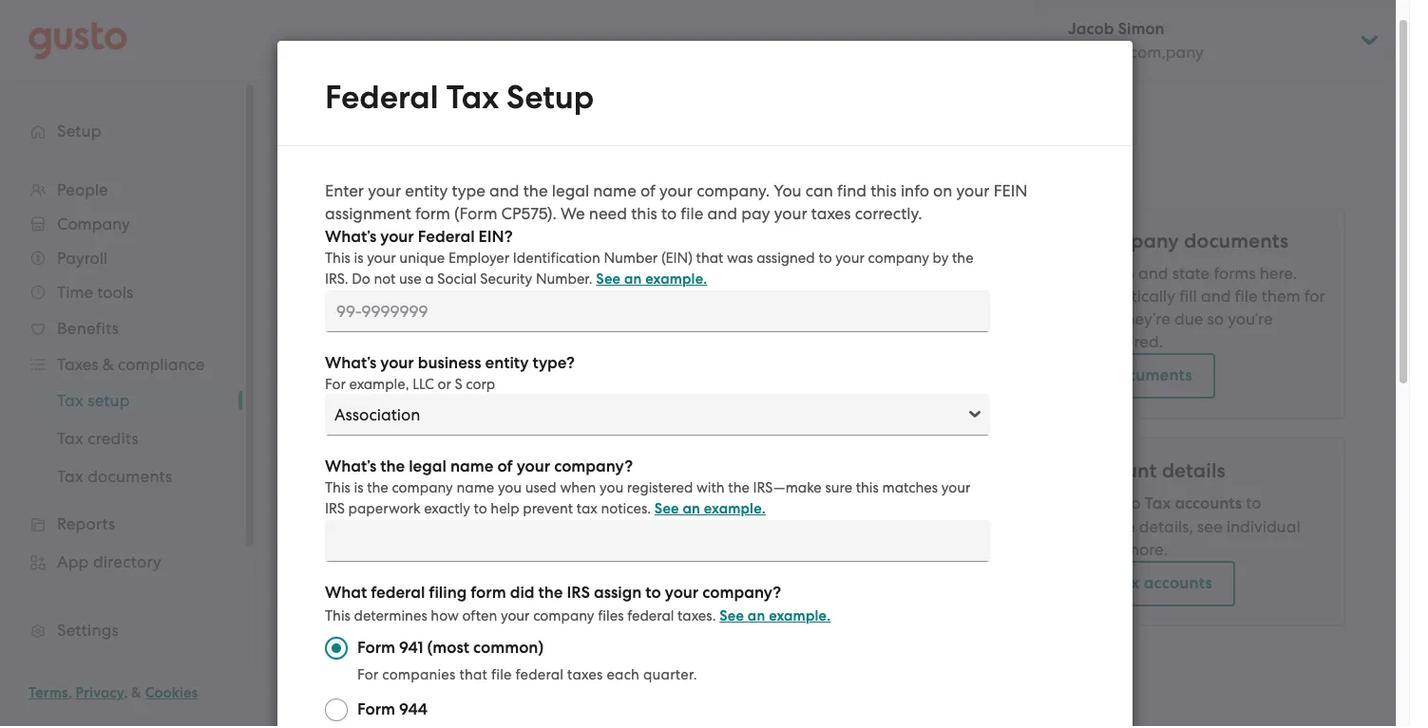 Task type: describe. For each thing, give the bounding box(es) containing it.
over
[[1089, 494, 1121, 513]]

entity inside enter your entity type and the legal name of your company. you can find this info on your fein assignment form (form cp575). we need this to file and pay your taxes correctly.
[[405, 181, 448, 201]]

form for form 941 (most common) for companies that file federal taxes each quarter.
[[357, 639, 395, 659]]

see inside see your irs and state forms here. we automatically fill and file them for you when they're due so you're always covered.
[[1043, 264, 1071, 283]]

federal up tax setup
[[325, 78, 439, 117]]

fein
[[994, 181, 1028, 201]]

legal inside enter your entity type and the legal name of your company. you can find this info on your fein assignment form (form cp575). we need this to file and pay your taxes correctly.
[[552, 181, 589, 201]]

and up so
[[1201, 287, 1231, 306]]

what's for what's your business entity type? for example, llc or s corp
[[325, 353, 376, 373]]

and up cp575).
[[489, 181, 519, 201]]

on
[[933, 181, 953, 201]]

or
[[438, 376, 451, 393]]

cookies
[[145, 685, 198, 702]]

file inside see your irs and state forms here. we automatically fill and file them for you when they're due so you're always covered.
[[1235, 287, 1258, 306]]

1 vertical spatial legal
[[409, 457, 447, 477]]

see an example. button for what's your federal ein?
[[596, 268, 707, 291]]

form inside what federal filing form did the irs assign to your company? this determines how often your company files federal taxes. see an example.
[[471, 583, 506, 603]]

the inside the to manage the details, see individual taxes, and more.
[[1111, 518, 1135, 537]]

number.
[[536, 271, 593, 288]]

example. for what's your federal ein?
[[645, 271, 707, 288]]

your company documents
[[1043, 229, 1289, 254]]

what's the legal name of your company?
[[325, 457, 633, 477]]

paperwork
[[348, 501, 421, 518]]

federal tax setup document
[[277, 41, 1133, 727]]

tax setup
[[322, 138, 466, 177]]

forms
[[1214, 264, 1256, 283]]

with
[[696, 480, 725, 497]]

files
[[598, 608, 624, 625]]

go to tax accounts button
[[1043, 562, 1235, 607]]

you
[[774, 181, 802, 201]]

is for the
[[354, 480, 363, 497]]

company type
[[397, 286, 509, 305]]

form for form 944
[[357, 700, 395, 720]]

n/a for company type
[[524, 286, 554, 305]]

type?
[[533, 353, 575, 373]]

that inside this is your unique employer identification number (ein) that was assigned to your company by the irs. do not use a social security number.
[[696, 250, 724, 267]]

accounts inside button
[[1144, 574, 1212, 594]]

this for the
[[856, 480, 879, 497]]

companies
[[382, 667, 456, 684]]

taxes,
[[1043, 541, 1087, 560]]

employer
[[448, 250, 510, 267]]

setup inside the federal tax setup document
[[507, 78, 594, 117]]

and inside the to manage the details, see individual taxes, and more.
[[1091, 541, 1121, 560]]

privacy link
[[76, 685, 124, 702]]

and down your company documents
[[1138, 264, 1168, 283]]

more.
[[1125, 541, 1168, 560]]

your up used
[[517, 457, 550, 477]]

1 vertical spatial documents
[[1108, 366, 1192, 386]]

941
[[399, 639, 423, 659]]

find
[[837, 181, 867, 201]]

company inside what federal filing form did the irs assign to your company? this determines how often your company files federal taxes. see an example.
[[533, 608, 594, 625]]

1 vertical spatial federal tax setup
[[322, 208, 524, 238]]

terms , privacy , & cookies
[[29, 685, 198, 702]]

tax up unique
[[413, 208, 453, 238]]

form 941 (most common) for companies that file federal taxes each quarter.
[[357, 639, 697, 684]]

you're
[[1228, 310, 1273, 329]]

view documents
[[1066, 366, 1192, 386]]

what's for what's your federal ein?
[[325, 227, 376, 247]]

is for your
[[354, 250, 363, 267]]

enter your entity type and the legal name of your company. you can find this info on your fein assignment form (form cp575). we need this to file and pay your taxes correctly.
[[325, 181, 1028, 223]]

tax up the enter
[[322, 138, 375, 177]]

due
[[1174, 310, 1203, 329]]

them
[[1262, 287, 1301, 306]]

help
[[491, 501, 519, 518]]

federal up social
[[423, 248, 480, 267]]

of inside enter your entity type and the legal name of your company. you can find this info on your fein assignment form (form cp575). we need this to file and pay your taxes correctly.
[[640, 181, 656, 201]]

see an example. for what's your federal ein?
[[596, 271, 707, 288]]

(most
[[427, 639, 469, 659]]

we inside enter your entity type and the legal name of your company. you can find this info on your fein assignment form (form cp575). we need this to file and pay your taxes correctly.
[[561, 204, 585, 223]]

Form 944 radio
[[325, 699, 348, 722]]

944
[[399, 700, 428, 720]]

not
[[374, 271, 396, 288]]

your up taxes.
[[665, 583, 699, 603]]

1 horizontal spatial you
[[600, 480, 624, 497]]

0 vertical spatial accounts
[[1175, 494, 1242, 514]]

do
[[352, 271, 370, 288]]

to inside button
[[1093, 574, 1109, 594]]

0 horizontal spatial you
[[498, 480, 522, 497]]

account
[[1081, 459, 1157, 484]]

used
[[525, 480, 557, 497]]

0 vertical spatial documents
[[1184, 229, 1289, 254]]

irs inside see your irs and state forms here. we automatically fill and file them for you when they're due so you're always covered.
[[1112, 264, 1134, 283]]

state
[[1172, 264, 1210, 283]]

0 vertical spatial federal
[[371, 583, 425, 603]]

none radio inside the federal tax setup document
[[325, 638, 348, 660]]

what federal filing form did the irs assign to your company? this determines how often your company files federal taxes. see an example.
[[325, 583, 831, 625]]

your up unique
[[380, 227, 414, 247]]

to inside enter your entity type and the legal name of your company. you can find this info on your fein assignment form (form cp575). we need this to file and pay your taxes correctly.
[[661, 204, 677, 223]]

company.
[[697, 181, 770, 201]]

ein
[[484, 248, 509, 267]]

n/a for federal ein
[[524, 248, 554, 267]]

a
[[425, 271, 434, 288]]

What's the legal name of your company? text field
[[325, 521, 990, 563]]

tax
[[577, 501, 598, 518]]

your down correctly.
[[836, 250, 865, 267]]

this for what's the legal name of your company?
[[325, 480, 351, 497]]

to manage the details, see individual taxes, and more.
[[1043, 494, 1301, 560]]

use
[[399, 271, 422, 288]]

did
[[510, 583, 535, 603]]

fill
[[1179, 287, 1197, 306]]

1 vertical spatial this
[[631, 204, 657, 223]]

an inside what federal filing form did the irs assign to your company? this determines how often your company files federal taxes. see an example.
[[748, 608, 765, 625]]

this is your unique employer identification number (ein) that was assigned to your company by the irs. do not use a social security number.
[[325, 250, 974, 288]]

quarter.
[[643, 667, 697, 684]]

notices.
[[601, 501, 651, 518]]

1 vertical spatial federal
[[627, 608, 674, 625]]

view
[[1066, 366, 1104, 386]]

head
[[1043, 494, 1085, 513]]

cookies button
[[145, 682, 198, 705]]

form 944
[[357, 700, 428, 720]]

see inside what federal filing form did the irs assign to your company? this determines how often your company files federal taxes. see an example.
[[720, 608, 744, 625]]

prevent
[[523, 501, 573, 518]]

company? inside what federal filing form did the irs assign to your company? this determines how often your company files federal taxes. see an example.
[[702, 583, 781, 603]]

see an example. for what's the legal name of your company?
[[655, 501, 766, 518]]

an for what's the legal name of your company?
[[683, 501, 700, 518]]

example. for what's the legal name of your company?
[[704, 501, 766, 518]]

your inside see your irs and state forms here. we automatically fill and file them for you when they're due so you're always covered.
[[1075, 264, 1108, 283]]

to inside this is your unique employer identification number (ein) that was assigned to your company by the irs. do not use a social security number.
[[819, 250, 832, 267]]

pay
[[741, 204, 770, 223]]

tax up head
[[1043, 459, 1076, 484]]

llc
[[413, 376, 434, 393]]

security
[[480, 271, 532, 288]]

go to tax accounts
[[1066, 574, 1212, 594]]

this inside what federal filing form did the irs assign to your company? this determines how often your company files federal taxes. see an example.
[[325, 608, 351, 625]]

example. inside what federal filing form did the irs assign to your company? this determines how often your company files federal taxes. see an example.
[[769, 608, 831, 625]]

file inside enter your entity type and the legal name of your company. you can find this info on your fein assignment form (form cp575). we need this to file and pay your taxes correctly.
[[681, 204, 703, 223]]

business
[[418, 353, 481, 373]]

example,
[[349, 376, 409, 393]]

company inside this is the company name you used when you registered with the irs—make sure this matches your irs paperwork exactly to help prevent tax notices.
[[392, 480, 453, 497]]

terms
[[29, 685, 68, 702]]

taxes inside form 941 (most common) for companies that file federal taxes each quarter.
[[567, 667, 603, 684]]

edit button
[[944, 247, 995, 270]]

need
[[589, 204, 627, 223]]

assign
[[594, 583, 642, 603]]

tax inside document
[[446, 78, 499, 117]]

federal inside form 941 (most common) for companies that file federal taxes each quarter.
[[516, 667, 564, 684]]

number
[[604, 250, 658, 267]]



Task type: locate. For each thing, give the bounding box(es) containing it.
individual
[[1227, 518, 1301, 537]]

1 , from the left
[[68, 685, 72, 702]]

0 horizontal spatial for
[[325, 376, 346, 393]]

we inside see your irs and state forms here. we automatically fill and file them for you when they're due so you're always covered.
[[1043, 287, 1068, 306]]

2 vertical spatial this
[[325, 608, 351, 625]]

account menu element
[[1043, 0, 1382, 81]]

0 horizontal spatial company?
[[554, 457, 633, 477]]

1 horizontal spatial when
[[1075, 310, 1116, 329]]

n/a
[[524, 248, 554, 267], [524, 286, 554, 305]]

see an example. button down with
[[655, 498, 766, 521]]

determines
[[354, 608, 427, 625]]

so
[[1207, 310, 1224, 329]]

your right matches in the right of the page
[[941, 480, 971, 497]]

1 vertical spatial accounts
[[1144, 574, 1212, 594]]

the
[[523, 181, 548, 201], [952, 250, 974, 267], [380, 457, 405, 477], [367, 480, 388, 497], [728, 480, 750, 497], [1111, 518, 1135, 537], [538, 583, 563, 603]]

0 vertical spatial that
[[696, 250, 724, 267]]

2 vertical spatial an
[[748, 608, 765, 625]]

this for what's your federal ein?
[[325, 250, 351, 267]]

federal tax setup up unique
[[322, 208, 524, 238]]

an down number
[[624, 271, 642, 288]]

go
[[1066, 574, 1089, 594]]

0 vertical spatial what's
[[325, 227, 376, 247]]

to inside this is the company name you used when you registered with the irs—make sure this matches your irs paperwork exactly to help prevent tax notices.
[[474, 501, 487, 518]]

to up individual in the right of the page
[[1246, 494, 1261, 513]]

tax account details
[[1043, 459, 1226, 484]]

taxes inside enter your entity type and the legal name of your company. you can find this info on your fein assignment form (form cp575). we need this to file and pay your taxes correctly.
[[811, 204, 851, 223]]

your up automatically
[[1075, 264, 1108, 283]]

see
[[1043, 264, 1071, 283], [596, 271, 621, 288], [655, 501, 679, 518], [720, 608, 744, 625]]

3 this from the top
[[325, 608, 351, 625]]

0 horizontal spatial an
[[624, 271, 642, 288]]

an right taxes.
[[748, 608, 765, 625]]

that down (most
[[459, 667, 488, 684]]

entity inside what's your business entity type? for example, llc or s corp
[[485, 353, 529, 373]]

is up do
[[354, 250, 363, 267]]

to up (ein)
[[661, 204, 677, 223]]

1 this from the top
[[325, 250, 351, 267]]

0 vertical spatial taxes
[[811, 204, 851, 223]]

0 vertical spatial see an example.
[[596, 271, 707, 288]]

your inside this is the company name you used when you registered with the irs—make sure this matches your irs paperwork exactly to help prevent tax notices.
[[941, 480, 971, 497]]

for
[[325, 376, 346, 393], [357, 667, 379, 684]]

form inside form 941 (most common) for companies that file federal taxes each quarter.
[[357, 639, 395, 659]]

1 vertical spatial taxes
[[567, 667, 603, 684]]

cp575).
[[501, 204, 557, 223]]

common)
[[473, 639, 544, 659]]

(form
[[454, 204, 497, 223]]

setup
[[383, 138, 466, 177]]

2 vertical spatial federal
[[516, 667, 564, 684]]

corp
[[466, 376, 495, 393]]

0 horizontal spatial ,
[[68, 685, 72, 702]]

federal tax setup inside document
[[325, 78, 594, 117]]

see an example. down number
[[596, 271, 707, 288]]

irs inside what federal filing form did the irs assign to your company? this determines how often your company files federal taxes. see an example.
[[567, 583, 590, 603]]

0 vertical spatial when
[[1075, 310, 1116, 329]]

2 horizontal spatial an
[[748, 608, 765, 625]]

see
[[1197, 518, 1223, 537]]

file inside form 941 (most common) for companies that file federal taxes each quarter.
[[491, 667, 512, 684]]

0 horizontal spatial we
[[561, 204, 585, 223]]

company?
[[554, 457, 633, 477], [702, 583, 781, 603]]

0 vertical spatial an
[[624, 271, 642, 288]]

1 horizontal spatial for
[[357, 667, 379, 684]]

and down manage
[[1091, 541, 1121, 560]]

you
[[1043, 310, 1071, 329], [498, 480, 522, 497], [600, 480, 624, 497]]

your
[[1043, 229, 1086, 254]]

&
[[131, 685, 142, 702]]

this up correctly.
[[871, 181, 897, 201]]

for left example,
[[325, 376, 346, 393]]

federal ein
[[423, 248, 509, 267]]

1 vertical spatial that
[[459, 667, 488, 684]]

privacy
[[76, 685, 124, 702]]

irs.
[[325, 271, 348, 288]]

taxes
[[811, 204, 851, 223], [567, 667, 603, 684]]

1 vertical spatial form
[[357, 700, 395, 720]]

0 vertical spatial example.
[[645, 271, 707, 288]]

company up automatically
[[1091, 229, 1179, 254]]

when inside this is the company name you used when you registered with the irs—make sure this matches your irs paperwork exactly to help prevent tax notices.
[[560, 480, 596, 497]]

see an example. button for what's the legal name of your company?
[[655, 498, 766, 521]]

company? up taxes.
[[702, 583, 781, 603]]

1 horizontal spatial an
[[683, 501, 700, 518]]

0 horizontal spatial federal
[[371, 583, 425, 603]]

name up "need"
[[593, 181, 636, 201]]

your right on
[[956, 181, 990, 201]]

1 horizontal spatial form
[[471, 583, 506, 603]]

1 horizontal spatial entity
[[485, 353, 529, 373]]

2 horizontal spatial file
[[1235, 287, 1258, 306]]

0 vertical spatial irs
[[1112, 264, 1134, 283]]

your down you
[[774, 204, 807, 223]]

what's your business entity type? for example, llc or s corp
[[325, 353, 575, 393]]

0 vertical spatial for
[[325, 376, 346, 393]]

of up number
[[640, 181, 656, 201]]

see your irs and state forms here. we automatically fill and file them for you when they're due so you're always covered.
[[1043, 264, 1325, 352]]

irs
[[1112, 264, 1134, 283], [325, 501, 345, 518], [567, 583, 590, 603]]

1 form from the top
[[357, 639, 395, 659]]

terms link
[[29, 685, 68, 702]]

company left by
[[868, 250, 929, 267]]

2 vertical spatial irs
[[567, 583, 590, 603]]

0 vertical spatial company?
[[554, 457, 633, 477]]

1 horizontal spatial of
[[640, 181, 656, 201]]

form up often
[[471, 583, 506, 603]]

you up the help
[[498, 480, 522, 497]]

1 vertical spatial is
[[354, 480, 363, 497]]

0 vertical spatial is
[[354, 250, 363, 267]]

this is the company name you used when you registered with the irs—make sure this matches your irs paperwork exactly to help prevent tax notices.
[[325, 480, 971, 518]]

see down number
[[596, 271, 621, 288]]

always
[[1043, 333, 1095, 352]]

for inside form 941 (most common) for companies that file federal taxes each quarter.
[[357, 667, 379, 684]]

2 vertical spatial see an example. button
[[720, 605, 831, 628]]

2 what's from the top
[[325, 353, 376, 373]]

2 vertical spatial name
[[457, 480, 494, 497]]

this inside this is the company name you used when you registered with the irs—make sure this matches your irs paperwork exactly to help prevent tax notices.
[[325, 480, 351, 497]]

1 vertical spatial of
[[497, 457, 513, 477]]

1 vertical spatial when
[[560, 480, 596, 497]]

is inside this is the company name you used when you registered with the irs—make sure this matches your irs paperwork exactly to help prevent tax notices.
[[354, 480, 363, 497]]

1 vertical spatial entity
[[485, 353, 529, 373]]

0 horizontal spatial legal
[[409, 457, 447, 477]]

form inside enter your entity type and the legal name of your company. you can find this info on your fein assignment form (form cp575). we need this to file and pay your taxes correctly.
[[415, 204, 450, 223]]

taxes.
[[678, 608, 716, 625]]

assignment
[[325, 204, 411, 223]]

1 horizontal spatial irs
[[567, 583, 590, 603]]

what's your federal ein?
[[325, 227, 513, 247]]

your inside what's your business entity type? for example, llc or s corp
[[380, 353, 414, 373]]

0 horizontal spatial that
[[459, 667, 488, 684]]

1 vertical spatial an
[[683, 501, 700, 518]]

0 vertical spatial form
[[357, 639, 395, 659]]

to inside the to manage the details, see individual taxes, and more.
[[1246, 494, 1261, 513]]

and
[[489, 181, 519, 201], [707, 204, 737, 223], [1138, 264, 1168, 283], [1201, 287, 1231, 306], [1091, 541, 1121, 560]]

enter
[[325, 181, 364, 201]]

your down did
[[501, 608, 530, 625]]

your
[[368, 181, 401, 201], [660, 181, 693, 201], [956, 181, 990, 201], [774, 204, 807, 223], [380, 227, 414, 247], [367, 250, 396, 267], [836, 250, 865, 267], [1075, 264, 1108, 283], [380, 353, 414, 373], [517, 457, 550, 477], [941, 480, 971, 497], [665, 583, 699, 603], [501, 608, 530, 625]]

your up the not
[[367, 250, 396, 267]]

1 horizontal spatial we
[[1043, 287, 1068, 306]]

we left "need"
[[561, 204, 585, 223]]

for inside what's your business entity type? for example, llc or s corp
[[325, 376, 346, 393]]

you inside see your irs and state forms here. we automatically fill and file them for you when they're due so you're always covered.
[[1043, 310, 1071, 329]]

see an example.
[[596, 271, 707, 288], [655, 501, 766, 518]]

this inside this is the company name you used when you registered with the irs—make sure this matches your irs paperwork exactly to help prevent tax notices.
[[856, 480, 879, 497]]

see right taxes.
[[720, 608, 744, 625]]

2 is from the top
[[354, 480, 363, 497]]

file down common)
[[491, 667, 512, 684]]

tax up details,
[[1145, 494, 1171, 514]]

1 vertical spatial setup
[[459, 208, 524, 238]]

was
[[727, 250, 753, 267]]

(ein)
[[661, 250, 693, 267]]

0 vertical spatial setup
[[507, 78, 594, 117]]

you up notices.
[[600, 480, 624, 497]]

entity up corp
[[485, 353, 529, 373]]

can
[[806, 181, 833, 201]]

to inside what federal filing form did the irs assign to your company? this determines how often your company files federal taxes. see an example.
[[646, 583, 661, 603]]

1 vertical spatial form
[[471, 583, 506, 603]]

this inside this is your unique employer identification number (ein) that was assigned to your company by the irs. do not use a social security number.
[[325, 250, 351, 267]]

ein?
[[479, 227, 513, 247]]

1 what's from the top
[[325, 227, 376, 247]]

0 horizontal spatial irs
[[325, 501, 345, 518]]

federal up federal ein
[[418, 227, 475, 247]]

that inside form 941 (most common) for companies that file federal taxes each quarter.
[[459, 667, 488, 684]]

name inside enter your entity type and the legal name of your company. you can find this info on your fein assignment form (form cp575). we need this to file and pay your taxes correctly.
[[593, 181, 636, 201]]

1 horizontal spatial company?
[[702, 583, 781, 603]]

federal tax setup up setup
[[325, 78, 594, 117]]

1 vertical spatial name
[[450, 457, 494, 477]]

for
[[1304, 287, 1325, 306]]

assigned
[[757, 250, 815, 267]]

to right the go
[[1093, 574, 1109, 594]]

see down your
[[1043, 264, 1071, 283]]

name down what's the legal name of your company?
[[457, 480, 494, 497]]

your up assignment
[[368, 181, 401, 201]]

type
[[452, 181, 485, 201]]

2 horizontal spatial federal
[[627, 608, 674, 625]]

federal down the enter
[[322, 208, 408, 238]]

here.
[[1260, 264, 1297, 283]]

to right the assign
[[646, 583, 661, 603]]

2 horizontal spatial you
[[1043, 310, 1071, 329]]

0 vertical spatial federal tax setup
[[325, 78, 594, 117]]

what
[[325, 583, 367, 603]]

to inside head over to tax accounts
[[1125, 494, 1141, 513]]

1 horizontal spatial that
[[696, 250, 724, 267]]

company inside this is your unique employer identification number (ein) that was assigned to your company by the irs. do not use a social security number.
[[868, 250, 929, 267]]

you up always
[[1043, 310, 1071, 329]]

when inside see your irs and state forms here. we automatically fill and file them for you when they're due so you're always covered.
[[1075, 310, 1116, 329]]

federal down common)
[[516, 667, 564, 684]]

we up always
[[1043, 287, 1068, 306]]

company up exactly
[[392, 480, 453, 497]]

1 horizontal spatial ,
[[124, 685, 128, 702]]

see an example. down with
[[655, 501, 766, 518]]

1 horizontal spatial federal
[[516, 667, 564, 684]]

irs left the assign
[[567, 583, 590, 603]]

documents down the covered.
[[1108, 366, 1192, 386]]

sure
[[825, 480, 852, 497]]

3 what's from the top
[[325, 457, 376, 477]]

company left 'files'
[[533, 608, 594, 625]]

1 vertical spatial we
[[1043, 287, 1068, 306]]

, left privacy link
[[68, 685, 72, 702]]

documents up forms
[[1184, 229, 1289, 254]]

see down "registered"
[[655, 501, 679, 518]]

this right "need"
[[631, 204, 657, 223]]

is up paperwork
[[354, 480, 363, 497]]

covered.
[[1099, 333, 1163, 352]]

form down determines
[[357, 639, 395, 659]]

0 vertical spatial we
[[561, 204, 585, 223]]

1 vertical spatial file
[[1235, 287, 1258, 306]]

the inside this is your unique employer identification number (ein) that was assigned to your company by the irs. do not use a social security number.
[[952, 250, 974, 267]]

exactly
[[424, 501, 470, 518]]

they're
[[1120, 310, 1170, 329]]

semiweekly
[[524, 324, 613, 343]]

company
[[1091, 229, 1179, 254], [868, 250, 929, 267], [392, 480, 453, 497], [533, 608, 594, 625]]

when up tax
[[560, 480, 596, 497]]

tax up setup
[[446, 78, 499, 117]]

1 is from the top
[[354, 250, 363, 267]]

filing
[[429, 583, 467, 603]]

this for you
[[871, 181, 897, 201]]

tax inside button
[[1113, 574, 1140, 594]]

and down company.
[[707, 204, 737, 223]]

legal up "need"
[[552, 181, 589, 201]]

the inside what federal filing form did the irs assign to your company? this determines how often your company files federal taxes. see an example.
[[538, 583, 563, 603]]

deposit
[[380, 324, 437, 343]]

irs left paperwork
[[325, 501, 345, 518]]

0 vertical spatial of
[[640, 181, 656, 201]]

form left 944
[[357, 700, 395, 720]]

federal tax setup
[[325, 78, 594, 117], [322, 208, 524, 238]]

1 vertical spatial see an example. button
[[655, 498, 766, 521]]

this down what at the left bottom
[[325, 608, 351, 625]]

None radio
[[325, 638, 348, 660]]

0 vertical spatial name
[[593, 181, 636, 201]]

what's up paperwork
[[325, 457, 376, 477]]

1 vertical spatial company?
[[702, 583, 781, 603]]

legal up exactly
[[409, 457, 447, 477]]

of up the help
[[497, 457, 513, 477]]

name inside this is the company name you used when you registered with the irs—make sure this matches your irs paperwork exactly to help prevent tax notices.
[[457, 480, 494, 497]]

to right over
[[1125, 494, 1141, 513]]

company? up tax
[[554, 457, 633, 477]]

by
[[933, 250, 949, 267]]

what's inside what's your business entity type? for example, llc or s corp
[[325, 353, 376, 373]]

to left the help
[[474, 501, 487, 518]]

each
[[607, 667, 640, 684]]

what's up example,
[[325, 353, 376, 373]]

0 horizontal spatial of
[[497, 457, 513, 477]]

2 n/a from the top
[[524, 286, 554, 305]]

company
[[397, 286, 470, 305]]

n/a down "identification"
[[524, 286, 554, 305]]

federal
[[325, 78, 439, 117], [322, 208, 408, 238], [418, 227, 475, 247], [423, 248, 480, 267]]

edit
[[965, 248, 995, 268]]

1 n/a from the top
[[524, 248, 554, 267]]

0 vertical spatial form
[[415, 204, 450, 223]]

0 vertical spatial legal
[[552, 181, 589, 201]]

1 vertical spatial for
[[357, 667, 379, 684]]

registered
[[627, 480, 693, 497]]

what's down assignment
[[325, 227, 376, 247]]

0 vertical spatial this
[[871, 181, 897, 201]]

2 form from the top
[[357, 700, 395, 720]]

your up example,
[[380, 353, 414, 373]]

1 horizontal spatial file
[[681, 204, 703, 223]]

1 vertical spatial see an example.
[[655, 501, 766, 518]]

that
[[696, 250, 724, 267], [459, 667, 488, 684]]

head over to tax accounts
[[1043, 494, 1242, 514]]

to
[[661, 204, 677, 223], [819, 250, 832, 267], [1125, 494, 1141, 513], [1246, 494, 1261, 513], [474, 501, 487, 518], [1093, 574, 1109, 594], [646, 583, 661, 603]]

how
[[431, 608, 459, 625]]

What's your Federal EIN? text field
[[325, 291, 990, 333]]

entity down setup
[[405, 181, 448, 201]]

accounts down more.
[[1144, 574, 1212, 594]]

see an example. button right taxes.
[[720, 605, 831, 628]]

1 vertical spatial n/a
[[524, 286, 554, 305]]

accounts up see
[[1175, 494, 1242, 514]]

1 horizontal spatial legal
[[552, 181, 589, 201]]

irs inside this is the company name you used when you registered with the irs—make sure this matches your irs paperwork exactly to help prevent tax notices.
[[325, 501, 345, 518]]

0 horizontal spatial when
[[560, 480, 596, 497]]

2 vertical spatial this
[[856, 480, 879, 497]]

the inside enter your entity type and the legal name of your company. you can find this info on your fein assignment form (form cp575). we need this to file and pay your taxes correctly.
[[523, 181, 548, 201]]

0 horizontal spatial form
[[415, 204, 450, 223]]

details
[[1162, 459, 1226, 484]]

federal right 'files'
[[627, 608, 674, 625]]

taxes down 'can'
[[811, 204, 851, 223]]

0 vertical spatial see an example. button
[[596, 268, 707, 291]]

2 vertical spatial file
[[491, 667, 512, 684]]

social
[[437, 271, 477, 288]]

is inside this is your unique employer identification number (ein) that was assigned to your company by the irs. do not use a social security number.
[[354, 250, 363, 267]]

1 vertical spatial what's
[[325, 353, 376, 373]]

for up form 944
[[357, 667, 379, 684]]

federal up determines
[[371, 583, 425, 603]]

0 horizontal spatial taxes
[[567, 667, 603, 684]]

your left company.
[[660, 181, 693, 201]]

0 vertical spatial entity
[[405, 181, 448, 201]]

an for what's your federal ein?
[[624, 271, 642, 288]]

, left &
[[124, 685, 128, 702]]

1 vertical spatial example.
[[704, 501, 766, 518]]

entity
[[405, 181, 448, 201], [485, 353, 529, 373]]

2 this from the top
[[325, 480, 351, 497]]

file down company.
[[681, 204, 703, 223]]

taxes left each
[[567, 667, 603, 684]]

this right sure
[[856, 480, 879, 497]]

setup
[[507, 78, 594, 117], [459, 208, 524, 238]]

what's for what's the legal name of your company?
[[325, 457, 376, 477]]

2 , from the left
[[124, 685, 128, 702]]

0 vertical spatial this
[[325, 250, 351, 267]]

0 horizontal spatial file
[[491, 667, 512, 684]]

when up always
[[1075, 310, 1116, 329]]

view documents link
[[1043, 353, 1215, 399]]

tax down more.
[[1113, 574, 1140, 594]]

0 vertical spatial n/a
[[524, 248, 554, 267]]

form up what's your federal ein?
[[415, 204, 450, 223]]

an down with
[[683, 501, 700, 518]]

name up exactly
[[450, 457, 494, 477]]

schedule
[[441, 324, 509, 343]]

0 horizontal spatial entity
[[405, 181, 448, 201]]

1 vertical spatial irs
[[325, 501, 345, 518]]

an
[[624, 271, 642, 288], [683, 501, 700, 518], [748, 608, 765, 625]]

when
[[1075, 310, 1116, 329], [560, 480, 596, 497]]

irs up automatically
[[1112, 264, 1134, 283]]

what's
[[325, 227, 376, 247], [325, 353, 376, 373], [325, 457, 376, 477]]

2 vertical spatial example.
[[769, 608, 831, 625]]

home image
[[29, 21, 127, 59]]

0 vertical spatial file
[[681, 204, 703, 223]]

2 vertical spatial what's
[[325, 457, 376, 477]]

unique
[[399, 250, 445, 267]]

s
[[455, 376, 462, 393]]

2 horizontal spatial irs
[[1112, 264, 1134, 283]]



Task type: vqa. For each thing, say whether or not it's contained in the screenshot.
Greg
no



